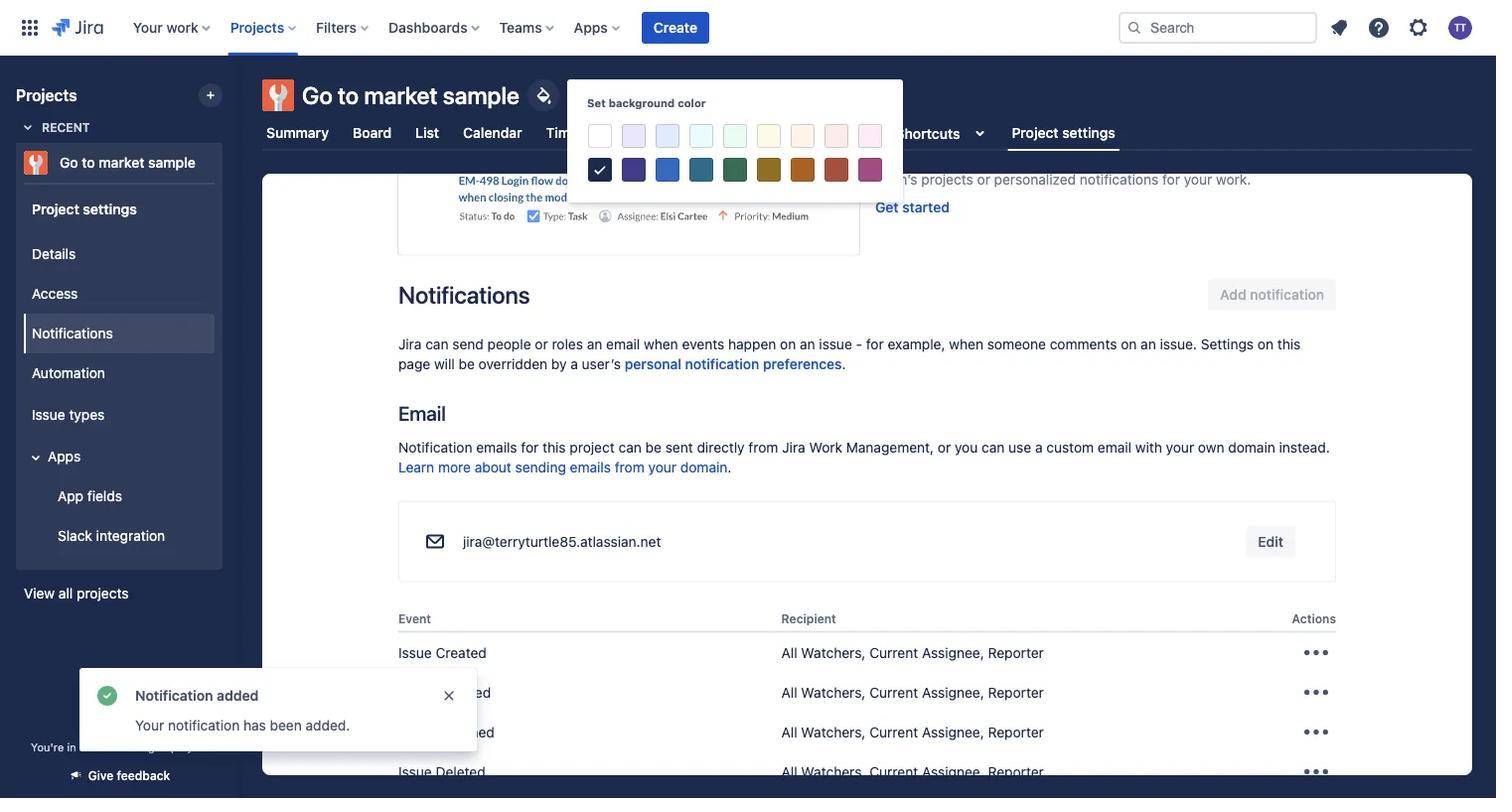Task type: locate. For each thing, give the bounding box(es) containing it.
. down the directly
[[728, 459, 732, 475]]

orange image
[[791, 158, 815, 182]]

2 vertical spatial or
[[938, 439, 951, 455]]

1 vertical spatial be
[[645, 439, 662, 455]]

white radio
[[585, 121, 615, 151]]

be down the send
[[459, 356, 475, 372]]

domain down the directly
[[680, 459, 728, 475]]

group
[[20, 183, 215, 568], [20, 228, 215, 562]]

0 vertical spatial by
[[1036, 152, 1051, 168]]

use
[[1008, 439, 1031, 455]]

1 vertical spatial project
[[171, 741, 208, 754]]

for inside stay on top of your work by receiving notifications of updates to your team's projects or personalized notifications for your work.
[[1162, 172, 1180, 188]]

0 horizontal spatial emails
[[476, 439, 517, 455]]

1 vertical spatial .
[[728, 459, 732, 475]]

set background color image
[[531, 83, 555, 107]]

1 vertical spatial your
[[135, 718, 164, 734]]

1 horizontal spatial or
[[938, 439, 951, 455]]

light magenta image
[[858, 124, 882, 148]]

for inside jira can send people or roles an email when events happen on an issue - for example, when someone comments on an issue. settings on this page will be overridden by a user's
[[866, 336, 884, 352]]

1 horizontal spatial from
[[749, 439, 778, 455]]

0 horizontal spatial project
[[171, 741, 208, 754]]

1 horizontal spatial project
[[570, 439, 615, 455]]

work up personalized
[[1001, 152, 1032, 168]]

page
[[398, 356, 430, 372]]

email inside jira can send people or roles an email when events happen on an issue - for example, when someone comments on an issue. settings on this page will be overridden by a user's
[[606, 336, 640, 352]]

4 reporter from the top
[[988, 764, 1044, 780]]

notification actions image
[[1300, 717, 1332, 749], [1300, 757, 1332, 788]]

access link
[[24, 274, 215, 314]]

to inside stay on top of your work by receiving notifications of updates to your team's projects or personalized notifications for your work.
[[1272, 152, 1285, 168]]

0 horizontal spatial .
[[728, 459, 732, 475]]

roles
[[552, 336, 583, 352]]

1 horizontal spatial notification
[[398, 439, 472, 455]]

this
[[1277, 336, 1301, 352], [543, 439, 566, 455]]

1 vertical spatial settings
[[83, 200, 137, 217]]

issue up the issue deleted
[[398, 724, 432, 741]]

1 horizontal spatial settings
[[1062, 125, 1115, 141]]

to right updates
[[1272, 152, 1285, 168]]

work inside dropdown button
[[166, 19, 198, 36]]

be inside notification emails for this project can be sent directly from jira work management, or you can use a custom email with your own domain instead. learn more about sending emails from your domain .
[[645, 439, 662, 455]]

all watchers, current assignee, reporter for issue updated
[[781, 685, 1044, 701]]

0 vertical spatial emails
[[476, 439, 517, 455]]

domain right own
[[1228, 439, 1275, 455]]

2 reporter from the top
[[988, 685, 1044, 701]]

1 watchers, from the top
[[801, 645, 866, 661]]

work
[[809, 439, 842, 455]]

projects right all
[[77, 586, 129, 602]]

from
[[749, 439, 778, 455], [615, 459, 645, 475]]

work
[[166, 19, 198, 36], [1001, 152, 1032, 168]]

jira left work
[[782, 439, 805, 455]]

types
[[69, 407, 105, 423]]

1 horizontal spatial notification
[[685, 356, 759, 372]]

0 vertical spatial be
[[459, 356, 475, 372]]

issue for issue types
[[32, 407, 65, 423]]

1 horizontal spatial market
[[364, 81, 438, 109]]

0 horizontal spatial go to market sample
[[60, 154, 196, 171]]

1 vertical spatial apps
[[48, 449, 81, 465]]

on
[[907, 152, 923, 168], [780, 336, 796, 352], [1121, 336, 1137, 352], [1258, 336, 1274, 352]]

a right use
[[1035, 439, 1043, 455]]

projects inside stay on top of your work by receiving notifications of updates to your team's projects or personalized notifications for your work.
[[921, 172, 973, 188]]

1 vertical spatial domain
[[680, 459, 728, 475]]

projects up collapse recent projects image
[[16, 86, 77, 105]]

teal radio
[[686, 155, 716, 185]]

an up user's
[[587, 336, 602, 352]]

a right in
[[79, 741, 85, 754]]

notifications up the automation
[[32, 325, 113, 342]]

or left you at the right bottom
[[938, 439, 951, 455]]

jira image
[[52, 16, 103, 40], [52, 16, 103, 40]]

by up personalized
[[1036, 152, 1051, 168]]

0 horizontal spatial work
[[166, 19, 198, 36]]

project up personalized
[[1012, 125, 1059, 141]]

current for issue deleted
[[869, 764, 918, 780]]

to down 'recent'
[[82, 154, 95, 171]]

1 vertical spatial project
[[32, 200, 79, 217]]

1 vertical spatial sample
[[148, 154, 196, 171]]

1 horizontal spatial go to market sample
[[302, 81, 519, 109]]

or
[[977, 172, 990, 188], [535, 336, 548, 352], [938, 439, 951, 455]]

1 vertical spatial for
[[866, 336, 884, 352]]

. down issue
[[842, 356, 846, 372]]

notification for personal
[[685, 356, 759, 372]]

2 notification actions image from the top
[[1300, 677, 1332, 709]]

0 vertical spatial for
[[1162, 172, 1180, 188]]

an left issue.
[[1141, 336, 1156, 352]]

1 all watchers, current assignee, reporter from the top
[[781, 645, 1044, 661]]

apps
[[574, 19, 608, 36], [48, 449, 81, 465]]

created
[[436, 645, 487, 661]]

issue left deleted
[[398, 764, 432, 780]]

for
[[1162, 172, 1180, 188], [866, 336, 884, 352], [521, 439, 539, 455]]

0 horizontal spatial email
[[606, 336, 640, 352]]

jira up page
[[398, 336, 422, 352]]

3 reporter from the top
[[988, 724, 1044, 741]]

settings up receiving
[[1062, 125, 1115, 141]]

1 vertical spatial this
[[543, 439, 566, 455]]

watchers,
[[801, 645, 866, 661], [801, 685, 866, 701], [801, 724, 866, 741], [801, 764, 866, 780]]

this inside notification emails for this project can be sent directly from jira work management, or you can use a custom email with your own domain instead. learn more about sending emails from your domain .
[[543, 439, 566, 455]]

project settings up receiving
[[1012, 125, 1115, 141]]

notification actions image for updated
[[1300, 677, 1332, 709]]

to up board
[[338, 81, 359, 109]]

magenta image
[[858, 158, 882, 182]]

reporter
[[988, 645, 1044, 661], [988, 685, 1044, 701], [988, 724, 1044, 741], [988, 764, 1044, 780]]

issue left types
[[32, 407, 65, 423]]

can left sent
[[618, 439, 642, 455]]

blue radio
[[653, 155, 683, 185]]

0 horizontal spatial or
[[535, 336, 548, 352]]

0 horizontal spatial an
[[587, 336, 602, 352]]

1 vertical spatial email
[[1098, 439, 1132, 455]]

notification up the managed
[[135, 688, 213, 704]]

settings image
[[1407, 16, 1431, 40]]

1 vertical spatial notifications
[[32, 325, 113, 342]]

3 assignee, from the top
[[922, 724, 984, 741]]

emails
[[476, 439, 517, 455], [570, 459, 611, 475]]

will
[[434, 356, 455, 372]]

by down roles
[[551, 356, 567, 372]]

notification up learn
[[398, 439, 472, 455]]

you
[[955, 439, 978, 455]]

0 vertical spatial notifications
[[398, 281, 530, 308]]

4 all watchers, current assignee, reporter from the top
[[781, 764, 1044, 780]]

project
[[1012, 125, 1059, 141], [32, 200, 79, 217]]

emails up about
[[476, 439, 517, 455]]

0 vertical spatial projects
[[230, 19, 284, 36]]

red image
[[825, 158, 848, 182]]

1 vertical spatial emails
[[570, 459, 611, 475]]

go
[[302, 81, 333, 109], [60, 154, 78, 171]]

pages
[[691, 125, 731, 141]]

0 vertical spatial notification actions image
[[1300, 637, 1332, 669]]

2 all from the top
[[781, 685, 797, 701]]

0 vertical spatial work
[[166, 19, 198, 36]]

light red image
[[825, 124, 848, 148]]

1 vertical spatial notification actions image
[[1300, 677, 1332, 709]]

project inside group
[[32, 200, 79, 217]]

tab list containing project settings
[[250, 115, 1484, 151]]

email icon image
[[423, 530, 447, 554]]

banner
[[0, 0, 1496, 56]]

2 when from the left
[[949, 336, 984, 352]]

jira inside notification emails for this project can be sent directly from jira work management, or you can use a custom email with your own domain instead. learn more about sending emails from your domain .
[[782, 439, 805, 455]]

recent
[[42, 120, 90, 134]]

light purple image
[[622, 124, 646, 148]]

0 horizontal spatial projects
[[16, 86, 77, 105]]

notification actions image
[[1300, 637, 1332, 669], [1300, 677, 1332, 709]]

0 horizontal spatial a
[[79, 741, 85, 754]]

on right settings
[[1258, 336, 1274, 352]]

0 vertical spatial apps
[[574, 19, 608, 36]]

0 vertical spatial notifications
[[1117, 152, 1196, 168]]

2 horizontal spatial can
[[982, 439, 1005, 455]]

1 reporter from the top
[[988, 645, 1044, 661]]

from right the directly
[[749, 439, 778, 455]]

0 vertical spatial notification
[[398, 439, 472, 455]]

apps right teams popup button
[[574, 19, 608, 36]]

updated
[[436, 685, 491, 701]]

1 vertical spatial projects
[[77, 586, 129, 602]]

4 watchers, from the top
[[801, 764, 866, 780]]

notification for notification emails for this project can be sent directly from jira work management, or you can use a custom email with your own domain instead. learn more about sending emails from your domain .
[[398, 439, 472, 455]]

0 vertical spatial or
[[977, 172, 990, 188]]

for right -
[[866, 336, 884, 352]]

all for created
[[781, 645, 797, 661]]

2 horizontal spatial for
[[1162, 172, 1180, 188]]

0 vertical spatial this
[[1277, 336, 1301, 352]]

or inside notification emails for this project can be sent directly from jira work management, or you can use a custom email with your own domain instead. learn more about sending emails from your domain .
[[938, 439, 951, 455]]

email inside notification emails for this project can be sent directly from jira work management, or you can use a custom email with your own domain instead. learn more about sending emails from your domain .
[[1098, 439, 1132, 455]]

2 group from the top
[[20, 228, 215, 562]]

email left with
[[1098, 439, 1132, 455]]

0 vertical spatial project
[[570, 439, 615, 455]]

projects down the top
[[921, 172, 973, 188]]

1 all from the top
[[781, 645, 797, 661]]

0 horizontal spatial notification
[[135, 688, 213, 704]]

notification inside notification emails for this project can be sent directly from jira work management, or you can use a custom email with your own domain instead. learn more about sending emails from your domain .
[[398, 439, 472, 455]]

teal image
[[689, 158, 713, 182]]

1 horizontal spatial projects
[[921, 172, 973, 188]]

4 all from the top
[[781, 764, 797, 780]]

calendar
[[463, 125, 522, 141]]

projects up sidebar navigation 'icon'
[[230, 19, 284, 36]]

0 horizontal spatial can
[[425, 336, 449, 352]]

1 vertical spatial work
[[1001, 152, 1032, 168]]

this right settings
[[1277, 336, 1301, 352]]

sample left add to starred icon
[[148, 154, 196, 171]]

primary element
[[12, 0, 1119, 56]]

your for your notification has been added.
[[135, 718, 164, 734]]

1 current from the top
[[869, 645, 918, 661]]

can up the will
[[425, 336, 449, 352]]

this up "learn more about sending emails from your domain" button
[[543, 439, 566, 455]]

or left roles
[[535, 336, 548, 352]]

issue
[[32, 407, 65, 423], [398, 645, 432, 661], [398, 685, 432, 701], [398, 724, 432, 741], [398, 764, 432, 780]]

settings
[[1062, 125, 1115, 141], [83, 200, 137, 217]]

issue deleted
[[398, 764, 486, 780]]

1 horizontal spatial this
[[1277, 336, 1301, 352]]

notification
[[398, 439, 472, 455], [135, 688, 213, 704]]

2 horizontal spatial or
[[977, 172, 990, 188]]

1 horizontal spatial an
[[800, 336, 815, 352]]

can inside jira can send people or roles an email when events happen on an issue - for example, when someone comments on an issue. settings on this page will be overridden by a user's
[[425, 336, 449, 352]]

an up preferences
[[800, 336, 815, 352]]

for inside notification emails for this project can be sent directly from jira work management, or you can use a custom email with your own domain instead. learn more about sending emails from your domain .
[[521, 439, 539, 455]]

current
[[869, 645, 918, 661], [869, 685, 918, 701], [869, 724, 918, 741], [869, 764, 918, 780]]

2 all watchers, current assignee, reporter from the top
[[781, 685, 1044, 701]]

emails right sending on the bottom of page
[[570, 459, 611, 475]]

dismiss image
[[441, 688, 457, 704]]

light orange image
[[791, 124, 815, 148]]

or left personalized
[[977, 172, 990, 188]]

go to market sample up list
[[302, 81, 519, 109]]

work inside stay on top of your work by receiving notifications of updates to your team's projects or personalized notifications for your work.
[[1001, 152, 1032, 168]]

1 vertical spatial from
[[615, 459, 645, 475]]

1 horizontal spatial project settings
[[1012, 125, 1115, 141]]

project settings up 'details'
[[32, 200, 137, 217]]

notification added
[[135, 688, 259, 704]]

0 vertical spatial projects
[[921, 172, 973, 188]]

0 vertical spatial project settings
[[1012, 125, 1115, 141]]

can
[[425, 336, 449, 352], [618, 439, 642, 455], [982, 439, 1005, 455]]

1 assignee, from the top
[[922, 645, 984, 661]]

1 vertical spatial notification
[[168, 718, 240, 734]]

a down roles
[[571, 356, 578, 372]]

for up sending on the bottom of page
[[521, 439, 539, 455]]

go down 'recent'
[[60, 154, 78, 171]]

0 horizontal spatial this
[[543, 439, 566, 455]]

4 current from the top
[[869, 764, 918, 780]]

work left projects popup button
[[166, 19, 198, 36]]

0 vertical spatial project
[[1012, 125, 1059, 141]]

integration
[[96, 528, 165, 545]]

your profile and settings image
[[1448, 16, 1472, 40]]

work.
[[1216, 172, 1251, 188]]

assignee, for issue assigned
[[922, 724, 984, 741]]

1 horizontal spatial emails
[[570, 459, 611, 475]]

3 all watchers, current assignee, reporter from the top
[[781, 724, 1044, 741]]

directly
[[697, 439, 745, 455]]

by inside stay on top of your work by receiving notifications of updates to your team's projects or personalized notifications for your work.
[[1036, 152, 1051, 168]]

slack integration link
[[36, 517, 215, 556]]

1 vertical spatial jira
[[782, 439, 805, 455]]

project up "learn more about sending emails from your domain" button
[[570, 439, 615, 455]]

2 assignee, from the top
[[922, 685, 984, 701]]

by inside jira can send people or roles an email when events happen on an issue - for example, when someone comments on an issue. settings on this page will be overridden by a user's
[[551, 356, 567, 372]]

issue assigned
[[398, 724, 495, 741]]

1 horizontal spatial notifications
[[398, 281, 530, 308]]

2 watchers, from the top
[[801, 685, 866, 701]]

issue inside group
[[32, 407, 65, 423]]

0 horizontal spatial market
[[99, 154, 145, 171]]

notifications right receiving
[[1117, 152, 1196, 168]]

apps inside popup button
[[574, 19, 608, 36]]

learn more about sending emails from your domain button
[[398, 457, 728, 477]]

reports
[[820, 125, 872, 141]]

issue for issue deleted
[[398, 764, 432, 780]]

your for your work
[[133, 19, 163, 36]]

0 horizontal spatial sample
[[148, 154, 196, 171]]

market up list
[[364, 81, 438, 109]]

notifications up the send
[[398, 281, 530, 308]]

personal
[[625, 356, 682, 372]]

all for assigned
[[781, 724, 797, 741]]

view
[[24, 586, 55, 602]]

market up details link
[[99, 154, 145, 171]]

0 horizontal spatial by
[[551, 356, 567, 372]]

email up user's
[[606, 336, 640, 352]]

1 horizontal spatial when
[[949, 336, 984, 352]]

project up 'details'
[[32, 200, 79, 217]]

app fields link
[[36, 477, 215, 517]]

notifications down receiving
[[1080, 172, 1159, 188]]

your
[[133, 19, 163, 36], [135, 718, 164, 734]]

create
[[654, 19, 697, 36]]

1 vertical spatial project settings
[[32, 200, 137, 217]]

0 horizontal spatial apps
[[48, 449, 81, 465]]

an
[[587, 336, 602, 352], [800, 336, 815, 352], [1141, 336, 1156, 352]]

current for issue assigned
[[869, 724, 918, 741]]

notification for notification added
[[135, 688, 213, 704]]

1 vertical spatial go
[[60, 154, 78, 171]]

be left sent
[[645, 439, 662, 455]]

0 horizontal spatial be
[[459, 356, 475, 372]]

on left the top
[[907, 152, 923, 168]]

of left updates
[[1200, 152, 1213, 168]]

3 watchers, from the top
[[801, 724, 866, 741]]

all watchers, current assignee, reporter for issue deleted
[[781, 764, 1044, 780]]

yellow image
[[757, 158, 781, 182]]

actions
[[1292, 612, 1336, 626]]

1 vertical spatial a
[[1035, 439, 1043, 455]]

1 notification actions image from the top
[[1300, 637, 1332, 669]]

2 notification actions image from the top
[[1300, 757, 1332, 788]]

automation
[[32, 365, 105, 382]]

for left work.
[[1162, 172, 1180, 188]]

sample up the calendar at the left of the page
[[443, 81, 519, 109]]

a inside notification emails for this project can be sent directly from jira work management, or you can use a custom email with your own domain instead. learn more about sending emails from your domain .
[[1035, 439, 1043, 455]]

added
[[217, 688, 259, 704]]

notification down events
[[685, 356, 759, 372]]

1 vertical spatial notification actions image
[[1300, 757, 1332, 788]]

2 horizontal spatial a
[[1035, 439, 1043, 455]]

1 notification actions image from the top
[[1300, 717, 1332, 749]]

create project image
[[203, 87, 219, 103]]

light-purple radio
[[619, 121, 649, 151]]

watchers, for issue assigned
[[801, 724, 866, 741]]

0 vertical spatial .
[[842, 356, 846, 372]]

learn
[[398, 459, 434, 475]]

this inside jira can send people or roles an email when events happen on an issue - for example, when someone comments on an issue. settings on this page will be overridden by a user's
[[1277, 336, 1301, 352]]

jira
[[398, 336, 422, 352], [782, 439, 805, 455]]

or inside stay on top of your work by receiving notifications of updates to your team's projects or personalized notifications for your work.
[[977, 172, 990, 188]]

2 current from the top
[[869, 685, 918, 701]]

recipient
[[781, 612, 836, 626]]

2 horizontal spatial an
[[1141, 336, 1156, 352]]

1 horizontal spatial apps
[[574, 19, 608, 36]]

collapse recent projects image
[[16, 115, 40, 139]]

a
[[571, 356, 578, 372], [1035, 439, 1043, 455], [79, 741, 85, 754]]

has
[[243, 718, 266, 734]]

sidebar navigation image
[[217, 79, 260, 119]]

0 horizontal spatial for
[[521, 439, 539, 455]]

notification
[[685, 356, 759, 372], [168, 718, 240, 734]]

sample
[[443, 81, 519, 109], [148, 154, 196, 171]]

filters button
[[310, 12, 377, 44]]

3 all from the top
[[781, 724, 797, 741]]

1 horizontal spatial by
[[1036, 152, 1051, 168]]

a inside jira can send people or roles an email when events happen on an issue - for example, when someone comments on an issue. settings on this page will be overridden by a user's
[[571, 356, 578, 372]]

automation link
[[24, 354, 215, 393]]

issue for issue updated
[[398, 685, 432, 701]]

your notification has been added.
[[135, 718, 350, 734]]

project inside notification emails for this project can be sent directly from jira work management, or you can use a custom email with your own domain instead. learn more about sending emails from your domain .
[[570, 439, 615, 455]]

market
[[364, 81, 438, 109], [99, 154, 145, 171]]

all
[[59, 586, 73, 602]]

issue down event
[[398, 645, 432, 661]]

1 an from the left
[[587, 336, 602, 352]]

0 vertical spatial notification
[[685, 356, 759, 372]]

go up the summary
[[302, 81, 333, 109]]

apps up app
[[48, 449, 81, 465]]

project right the managed
[[171, 741, 208, 754]]

0 horizontal spatial notification
[[168, 718, 240, 734]]

your right updates
[[1289, 152, 1317, 168]]

be
[[459, 356, 475, 372], [645, 439, 662, 455]]

from right sending on the bottom of page
[[615, 459, 645, 475]]

of
[[952, 152, 965, 168], [1200, 152, 1213, 168]]

0 vertical spatial from
[[749, 439, 778, 455]]

1 horizontal spatial email
[[1098, 439, 1132, 455]]

go to market sample down 'recent'
[[60, 154, 196, 171]]

settings down go to market sample link
[[83, 200, 137, 217]]

your left own
[[1166, 439, 1194, 455]]

event
[[398, 612, 431, 626]]

forms
[[625, 125, 667, 141]]

0 vertical spatial jira
[[398, 336, 422, 352]]

watchers, for issue created
[[801, 645, 866, 661]]

tab list
[[250, 115, 1484, 151]]

issue
[[819, 336, 852, 352]]

3 current from the top
[[869, 724, 918, 741]]

add to starred image
[[217, 151, 240, 175]]

when right example,
[[949, 336, 984, 352]]

started
[[902, 199, 950, 216]]

4 assignee, from the top
[[922, 764, 984, 780]]

0 horizontal spatial notifications
[[32, 325, 113, 342]]

issue left dismiss icon
[[398, 685, 432, 701]]

give
[[88, 769, 114, 783]]

can left use
[[982, 439, 1005, 455]]

1 horizontal spatial domain
[[1228, 439, 1275, 455]]

shortcuts
[[896, 125, 960, 141]]

managed
[[120, 741, 168, 754]]

1 group from the top
[[20, 183, 215, 568]]

your inside dropdown button
[[133, 19, 163, 36]]

added.
[[306, 718, 350, 734]]

0 horizontal spatial settings
[[83, 200, 137, 217]]

receiving
[[1055, 152, 1113, 168]]

stay on top of your work by receiving notifications of updates to your team's projects or personalized notifications for your work.
[[875, 152, 1317, 188]]

1 vertical spatial go to market sample
[[60, 154, 196, 171]]

of right the top
[[952, 152, 965, 168]]

you're
[[31, 741, 64, 754]]

assigned
[[436, 724, 495, 741]]

project settings
[[1012, 125, 1115, 141], [32, 200, 137, 217]]

when up personal
[[644, 336, 678, 352]]

jira can send people or roles an email when events happen on an issue - for example, when someone comments on an issue. settings on this page will be overridden by a user's
[[398, 336, 1301, 372]]

notification down 'notification added'
[[168, 718, 240, 734]]

0 vertical spatial your
[[133, 19, 163, 36]]



Task type: describe. For each thing, give the bounding box(es) containing it.
2 of from the left
[[1200, 152, 1213, 168]]

-
[[856, 336, 862, 352]]

list link
[[411, 115, 443, 151]]

on inside stay on top of your work by receiving notifications of updates to your team's projects or personalized notifications for your work.
[[907, 152, 923, 168]]

your work button
[[127, 12, 218, 44]]

issue.
[[1160, 336, 1197, 352]]

management,
[[846, 439, 934, 455]]

your left work.
[[1184, 172, 1212, 188]]

light-orange radio
[[788, 121, 818, 151]]

jira@terryturtle85.atlassian.net
[[463, 533, 661, 550]]

watchers, for issue deleted
[[801, 764, 866, 780]]

send
[[452, 336, 484, 352]]

jira inside jira can send people or roles an email when events happen on an issue - for example, when someone comments on an issue. settings on this page will be overridden by a user's
[[398, 336, 422, 352]]

forms link
[[621, 115, 671, 151]]

board
[[353, 125, 392, 141]]

white image
[[588, 124, 612, 148]]

issue for issue assigned
[[398, 724, 432, 741]]

comments
[[1050, 336, 1117, 352]]

help image
[[1367, 16, 1391, 40]]

edit button
[[1246, 526, 1295, 558]]

3 an from the left
[[1141, 336, 1156, 352]]

been
[[270, 718, 302, 734]]

teams button
[[493, 12, 562, 44]]

light blue image
[[656, 124, 680, 148]]

summary
[[266, 125, 329, 141]]

light teal image
[[689, 124, 713, 148]]

light-red radio
[[822, 121, 851, 151]]

1 horizontal spatial can
[[618, 439, 642, 455]]

0 horizontal spatial go
[[60, 154, 78, 171]]

slack integration
[[58, 528, 165, 545]]

. inside notification emails for this project can be sent directly from jira work management, or you can use a custom email with your own domain instead. learn more about sending emails from your domain .
[[728, 459, 732, 475]]

personal notification preferences .
[[625, 356, 846, 372]]

light yellow image
[[757, 124, 781, 148]]

group containing project settings
[[20, 183, 215, 568]]

set background color
[[587, 97, 706, 110]]

notification actions image for created
[[1300, 637, 1332, 669]]

reporter for issue created
[[988, 645, 1044, 661]]

light green image
[[723, 124, 747, 148]]

personal notification preferences link
[[625, 354, 842, 374]]

1 horizontal spatial go
[[302, 81, 333, 109]]

light-green radio
[[720, 121, 750, 151]]

purple radio
[[619, 155, 649, 185]]

on right comments on the top right of page
[[1121, 336, 1137, 352]]

2 vertical spatial a
[[79, 741, 85, 754]]

all for updated
[[781, 685, 797, 701]]

notification actions image for deleted
[[1300, 757, 1332, 788]]

team-
[[89, 741, 120, 754]]

watchers, for issue updated
[[801, 685, 866, 701]]

blue image
[[656, 158, 680, 182]]

team's
[[875, 172, 918, 188]]

stay
[[875, 152, 904, 168]]

0 vertical spatial market
[[364, 81, 438, 109]]

issue types link
[[24, 393, 215, 437]]

reporter for issue assigned
[[988, 724, 1044, 741]]

timeline
[[546, 125, 602, 141]]

notification for your
[[168, 718, 240, 734]]

notification actions image for assigned
[[1300, 717, 1332, 749]]

custom
[[1046, 439, 1094, 455]]

assignee, for issue created
[[922, 645, 984, 661]]

reporter for issue updated
[[988, 685, 1044, 701]]

summary link
[[262, 115, 333, 151]]

email
[[398, 402, 446, 425]]

light-yellow radio
[[754, 121, 784, 151]]

issue for issue created
[[398, 645, 432, 661]]

magenta radio
[[855, 155, 885, 185]]

orange radio
[[788, 155, 818, 185]]

notification emails for this project can be sent directly from jira work management, or you can use a custom email with your own domain instead. learn more about sending emails from your domain .
[[398, 439, 1330, 475]]

details link
[[24, 234, 215, 274]]

your right the top
[[969, 152, 997, 168]]

1 horizontal spatial to
[[338, 81, 359, 109]]

go to market sample link
[[16, 143, 215, 183]]

light-blue radio
[[653, 121, 683, 151]]

deleted
[[436, 764, 486, 780]]

on up preferences
[[780, 336, 796, 352]]

Search field
[[1119, 12, 1317, 44]]

filters
[[316, 19, 357, 36]]

assignee, for issue deleted
[[922, 764, 984, 780]]

project settings inside tab list
[[1012, 125, 1115, 141]]

events
[[682, 336, 724, 352]]

edit
[[1258, 533, 1284, 550]]

view all projects link
[[16, 576, 223, 612]]

jira issue preview in slack image
[[398, 113, 859, 255]]

green image
[[723, 158, 747, 182]]

notifications link
[[24, 314, 215, 354]]

projects button
[[224, 12, 304, 44]]

or inside jira can send people or roles an email when events happen on an issue - for example, when someone comments on an issue. settings on this page will be overridden by a user's
[[535, 336, 548, 352]]

shortcuts button
[[892, 115, 996, 151]]

reports link
[[816, 115, 876, 151]]

updates
[[1216, 152, 1268, 168]]

reporter for issue deleted
[[988, 764, 1044, 780]]

slack
[[58, 528, 92, 545]]

issues link
[[751, 115, 800, 151]]

2 an from the left
[[800, 336, 815, 352]]

apps button
[[24, 437, 215, 477]]

banner containing your work
[[0, 0, 1496, 56]]

people
[[487, 336, 531, 352]]

background
[[609, 97, 675, 110]]

sample inside go to market sample link
[[148, 154, 196, 171]]

success image
[[95, 684, 119, 708]]

0 horizontal spatial to
[[82, 154, 95, 171]]

more
[[438, 459, 471, 475]]

own
[[1198, 439, 1224, 455]]

apps inside button
[[48, 449, 81, 465]]

group containing details
[[20, 228, 215, 562]]

0 vertical spatial go to market sample
[[302, 81, 519, 109]]

be inside jira can send people or roles an email when events happen on an issue - for example, when someone comments on an issue. settings on this page will be overridden by a user's
[[459, 356, 475, 372]]

dashboards button
[[383, 12, 487, 44]]

board link
[[349, 115, 396, 151]]

user's
[[582, 356, 621, 372]]

all watchers, current assignee, reporter for issue assigned
[[781, 724, 1044, 741]]

search image
[[1127, 20, 1142, 36]]

expand image
[[24, 446, 48, 470]]

timeline link
[[542, 115, 606, 151]]

issues
[[755, 125, 796, 141]]

personalized
[[994, 172, 1076, 188]]

light-magenta radio
[[855, 121, 885, 151]]

all watchers, current assignee, reporter for issue created
[[781, 645, 1044, 661]]

dark radio
[[585, 155, 615, 186]]

you're in a team-managed project
[[31, 741, 208, 754]]

all for deleted
[[781, 764, 797, 780]]

instead.
[[1279, 439, 1330, 455]]

dark image
[[589, 159, 611, 183]]

teams
[[499, 19, 542, 36]]

get
[[875, 199, 899, 216]]

issue created
[[398, 645, 487, 661]]

settings inside tab list
[[1062, 125, 1115, 141]]

assignee, for issue updated
[[922, 685, 984, 701]]

issue updated
[[398, 685, 491, 701]]

about
[[475, 459, 512, 475]]

get started
[[875, 199, 950, 216]]

issue types
[[32, 407, 105, 423]]

give feedback
[[88, 769, 170, 783]]

pages link
[[687, 115, 735, 151]]

1 horizontal spatial sample
[[443, 81, 519, 109]]

light-teal radio
[[686, 121, 716, 151]]

1 vertical spatial notifications
[[1080, 172, 1159, 188]]

appswitcher icon image
[[18, 16, 42, 40]]

get started link
[[875, 198, 950, 218]]

notifications image
[[1327, 16, 1351, 40]]

yellow radio
[[754, 155, 784, 185]]

list
[[415, 125, 439, 141]]

1 of from the left
[[952, 152, 965, 168]]

app
[[58, 488, 84, 505]]

give feedback button
[[56, 760, 182, 792]]

calendar link
[[459, 115, 526, 151]]

your down sent
[[648, 459, 677, 475]]

projects inside popup button
[[230, 19, 284, 36]]

current for issue created
[[869, 645, 918, 661]]

green radio
[[720, 155, 750, 185]]

current for issue updated
[[869, 685, 918, 701]]

red radio
[[822, 155, 851, 185]]

someone
[[987, 336, 1046, 352]]

project inside tab list
[[1012, 125, 1059, 141]]

access
[[32, 286, 78, 302]]

your work
[[133, 19, 198, 36]]

purple image
[[622, 158, 646, 182]]

1 when from the left
[[644, 336, 678, 352]]

top
[[927, 152, 948, 168]]



Task type: vqa. For each thing, say whether or not it's contained in the screenshot.
the top Order
no



